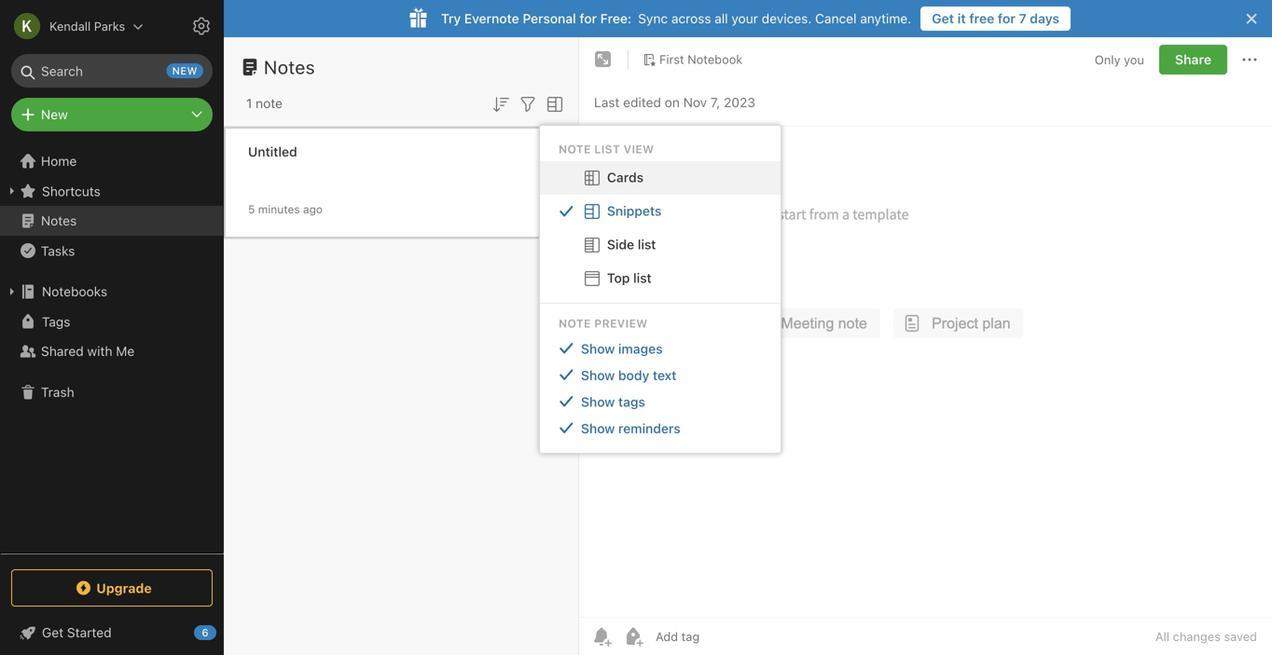 Task type: describe. For each thing, give the bounding box(es) containing it.
Search text field
[[24, 54, 200, 88]]

try evernote personal for free: sync across all your devices. cancel anytime.
[[441, 11, 911, 26]]

trash
[[41, 385, 74, 400]]

note
[[256, 96, 283, 111]]

1
[[246, 96, 252, 111]]

sync
[[638, 11, 668, 26]]

minutes
[[258, 203, 300, 216]]

list for side list
[[638, 237, 656, 252]]

across
[[671, 11, 711, 26]]

notebook
[[688, 52, 743, 66]]

tags
[[42, 314, 70, 329]]

on
[[665, 95, 680, 110]]

add filters image
[[517, 93, 539, 115]]

get for get it free for 7 days
[[932, 11, 954, 26]]

tree containing home
[[0, 146, 224, 553]]

first
[[659, 52, 684, 66]]

cancel
[[815, 11, 857, 26]]

your
[[732, 11, 758, 26]]

get started
[[42, 625, 112, 641]]

5
[[248, 203, 255, 216]]

free
[[969, 11, 995, 26]]

all
[[715, 11, 728, 26]]

notes inside note list element
[[264, 56, 315, 78]]

get it free for 7 days button
[[921, 7, 1071, 31]]

snippets
[[607, 203, 662, 219]]

side
[[607, 237, 634, 252]]

top
[[607, 271, 630, 286]]

show body text
[[581, 368, 677, 383]]

add tag image
[[622, 626, 644, 648]]

show for show tags
[[581, 394, 615, 410]]

new button
[[11, 98, 213, 132]]

show images
[[581, 341, 663, 357]]

show images link
[[540, 336, 781, 362]]

all changes saved
[[1156, 630, 1257, 644]]

more actions image
[[1239, 49, 1261, 71]]

started
[[67, 625, 112, 641]]

Account field
[[0, 7, 144, 45]]

kendall
[[49, 19, 91, 33]]

cards menu item
[[540, 161, 781, 195]]

2023
[[724, 95, 755, 110]]

it
[[958, 11, 966, 26]]

click to collapse image
[[217, 621, 231, 644]]

note list view
[[559, 143, 654, 156]]

tasks button
[[0, 236, 223, 266]]

with
[[87, 344, 112, 359]]

note list element
[[224, 37, 579, 656]]

side list link
[[540, 228, 781, 262]]

all
[[1156, 630, 1170, 644]]

cards
[[607, 170, 644, 185]]

tasks
[[41, 243, 75, 259]]

show body text link
[[540, 362, 781, 389]]

get it free for 7 days
[[932, 11, 1060, 26]]

note for note list view
[[559, 143, 591, 156]]

new
[[41, 107, 68, 122]]

changes
[[1173, 630, 1221, 644]]

home link
[[0, 146, 224, 176]]

new search field
[[24, 54, 203, 88]]

cards link
[[540, 161, 781, 195]]

nov
[[683, 95, 707, 110]]

snippets link
[[540, 195, 781, 228]]

More actions field
[[1239, 45, 1261, 75]]

shared
[[41, 344, 84, 359]]

images
[[618, 341, 663, 357]]

first notebook
[[659, 52, 743, 66]]

devices.
[[762, 11, 812, 26]]

try
[[441, 11, 461, 26]]

for for 7
[[998, 11, 1016, 26]]

body
[[618, 368, 649, 383]]

kendall parks
[[49, 19, 125, 33]]

side list
[[607, 237, 656, 252]]

note window element
[[579, 37, 1272, 656]]

share
[[1175, 52, 1212, 67]]

tags button
[[0, 307, 223, 337]]

preview
[[594, 317, 648, 330]]

share button
[[1159, 45, 1227, 75]]

top list
[[607, 271, 652, 286]]

shortcuts
[[42, 184, 101, 199]]

days
[[1030, 11, 1060, 26]]

anytime.
[[860, 11, 911, 26]]



Task type: vqa. For each thing, say whether or not it's contained in the screenshot.
"and"
no



Task type: locate. For each thing, give the bounding box(es) containing it.
0 horizontal spatial get
[[42, 625, 64, 641]]

list inside side list link
[[638, 237, 656, 252]]

expand notebooks image
[[5, 284, 20, 299]]

expand note image
[[592, 49, 615, 71]]

0 vertical spatial get
[[932, 11, 954, 26]]

shared with me
[[41, 344, 135, 359]]

saved
[[1224, 630, 1257, 644]]

list inside the 'top list' "link"
[[633, 271, 652, 286]]

only
[[1095, 52, 1121, 66]]

view
[[624, 143, 654, 156]]

show for show body text
[[581, 368, 615, 383]]

first notebook button
[[636, 47, 749, 73]]

notebooks
[[42, 284, 107, 299]]

tags
[[618, 394, 645, 410]]

note preview
[[559, 317, 648, 330]]

show left tags
[[581, 394, 615, 410]]

3 show from the top
[[581, 394, 615, 410]]

ago
[[303, 203, 323, 216]]

trash link
[[0, 378, 223, 408]]

1 horizontal spatial for
[[998, 11, 1016, 26]]

list
[[638, 237, 656, 252], [633, 271, 652, 286]]

settings image
[[190, 15, 213, 37]]

tree
[[0, 146, 224, 553]]

for left "free:"
[[580, 11, 597, 26]]

notes link
[[0, 206, 223, 236]]

notes
[[264, 56, 315, 78], [41, 213, 77, 229]]

get inside help and learning task checklist field
[[42, 625, 64, 641]]

1 note from the top
[[559, 143, 591, 156]]

1 vertical spatial list
[[633, 271, 652, 286]]

Sort options field
[[490, 91, 512, 115]]

parks
[[94, 19, 125, 33]]

get left started
[[42, 625, 64, 641]]

for left 7
[[998, 11, 1016, 26]]

2 note from the top
[[559, 317, 591, 330]]

show for show images
[[581, 341, 615, 357]]

Add tag field
[[654, 629, 794, 645]]

0 vertical spatial dropdown list menu
[[540, 161, 781, 295]]

note left the list at the top left
[[559, 143, 591, 156]]

show reminders link
[[540, 415, 781, 442]]

text
[[653, 368, 677, 383]]

1 vertical spatial note
[[559, 317, 591, 330]]

0 vertical spatial list
[[638, 237, 656, 252]]

1 horizontal spatial get
[[932, 11, 954, 26]]

1 note
[[246, 96, 283, 111]]

shortcuts button
[[0, 176, 223, 206]]

0 horizontal spatial for
[[580, 11, 597, 26]]

1 vertical spatial dropdown list menu
[[540, 336, 781, 442]]

last edited on nov 7, 2023
[[594, 95, 755, 110]]

0 horizontal spatial notes
[[41, 213, 77, 229]]

1 horizontal spatial notes
[[264, 56, 315, 78]]

Note Editor text field
[[579, 127, 1272, 617]]

2 show from the top
[[581, 368, 615, 383]]

0 vertical spatial note
[[559, 143, 591, 156]]

untitled
[[248, 144, 297, 159]]

notes up tasks
[[41, 213, 77, 229]]

home
[[41, 153, 77, 169]]

add a reminder image
[[590, 626, 613, 648]]

list right side
[[638, 237, 656, 252]]

show down note preview
[[581, 341, 615, 357]]

6
[[202, 627, 209, 639]]

2 dropdown list menu from the top
[[540, 336, 781, 442]]

note
[[559, 143, 591, 156], [559, 317, 591, 330]]

shared with me link
[[0, 337, 223, 367]]

1 dropdown list menu from the top
[[540, 161, 781, 295]]

5 minutes ago
[[248, 203, 323, 216]]

4 show from the top
[[581, 421, 615, 436]]

7,
[[711, 95, 720, 110]]

dropdown list menu containing show images
[[540, 336, 781, 442]]

show for show reminders
[[581, 421, 615, 436]]

Help and Learning task checklist field
[[0, 618, 224, 648]]

show down show tags
[[581, 421, 615, 436]]

top list link
[[540, 262, 781, 295]]

evernote
[[464, 11, 519, 26]]

show tags link
[[540, 389, 781, 415]]

show up show tags
[[581, 368, 615, 383]]

note for note preview
[[559, 317, 591, 330]]

get left it
[[932, 11, 954, 26]]

list
[[594, 143, 620, 156]]

new
[[172, 65, 198, 77]]

Add filters field
[[517, 91, 539, 115]]

dropdown list menu containing cards
[[540, 161, 781, 295]]

reminders
[[618, 421, 681, 436]]

get for get started
[[42, 625, 64, 641]]

me
[[116, 344, 135, 359]]

View options field
[[539, 91, 566, 115]]

upgrade button
[[11, 570, 213, 607]]

note left preview
[[559, 317, 591, 330]]

0 vertical spatial notes
[[264, 56, 315, 78]]

show tags
[[581, 394, 645, 410]]

7
[[1019, 11, 1027, 26]]

1 show from the top
[[581, 341, 615, 357]]

notebooks link
[[0, 277, 223, 307]]

you
[[1124, 52, 1144, 66]]

1 for from the left
[[580, 11, 597, 26]]

free:
[[600, 11, 632, 26]]

1 vertical spatial notes
[[41, 213, 77, 229]]

2 for from the left
[[998, 11, 1016, 26]]

dropdown list menu
[[540, 161, 781, 295], [540, 336, 781, 442]]

for
[[580, 11, 597, 26], [998, 11, 1016, 26]]

for inside button
[[998, 11, 1016, 26]]

for for free:
[[580, 11, 597, 26]]

edited
[[623, 95, 661, 110]]

show reminders
[[581, 421, 681, 436]]

show
[[581, 341, 615, 357], [581, 368, 615, 383], [581, 394, 615, 410], [581, 421, 615, 436]]

last
[[594, 95, 620, 110]]

notes inside notes link
[[41, 213, 77, 229]]

get inside button
[[932, 11, 954, 26]]

upgrade
[[96, 581, 152, 596]]

list for top list
[[633, 271, 652, 286]]

notes up note on the top left of the page
[[264, 56, 315, 78]]

only you
[[1095, 52, 1144, 66]]

1 vertical spatial get
[[42, 625, 64, 641]]

list right 'top'
[[633, 271, 652, 286]]

personal
[[523, 11, 576, 26]]



